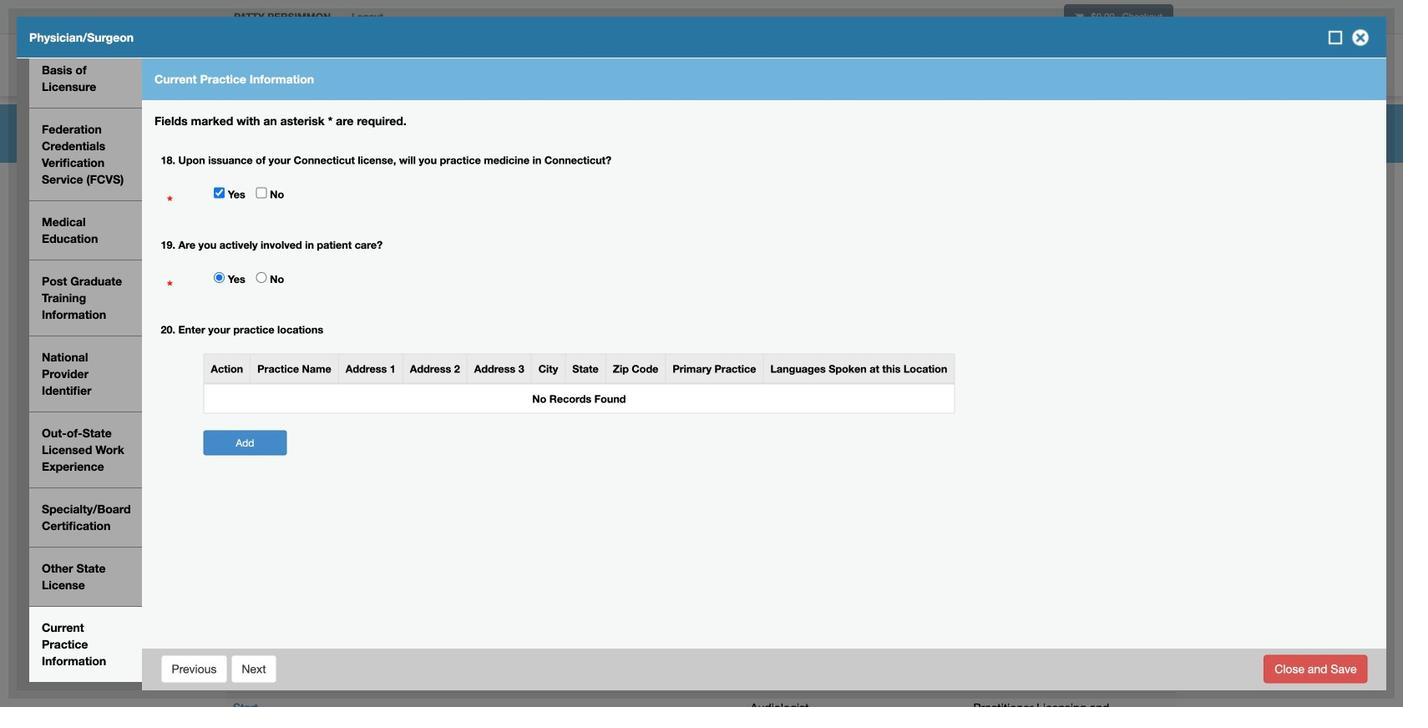 Task type: describe. For each thing, give the bounding box(es) containing it.
maximize/minimize image
[[1327, 29, 1344, 46]]

<b><center>state of connecticut<br>
 online elicense website</center></b> image
[[226, 38, 425, 65]]



Task type: locate. For each thing, give the bounding box(es) containing it.
None checkbox
[[214, 188, 225, 198]]

None checkbox
[[256, 188, 267, 198]]

close window image
[[1347, 24, 1374, 51]]

None button
[[161, 655, 228, 684], [231, 655, 277, 684], [1264, 655, 1368, 684], [161, 655, 228, 684], [231, 655, 277, 684], [1264, 655, 1368, 684]]

None radio
[[214, 272, 225, 283]]

None radio
[[256, 272, 267, 283]]



Task type: vqa. For each thing, say whether or not it's contained in the screenshot.
'image field'
no



